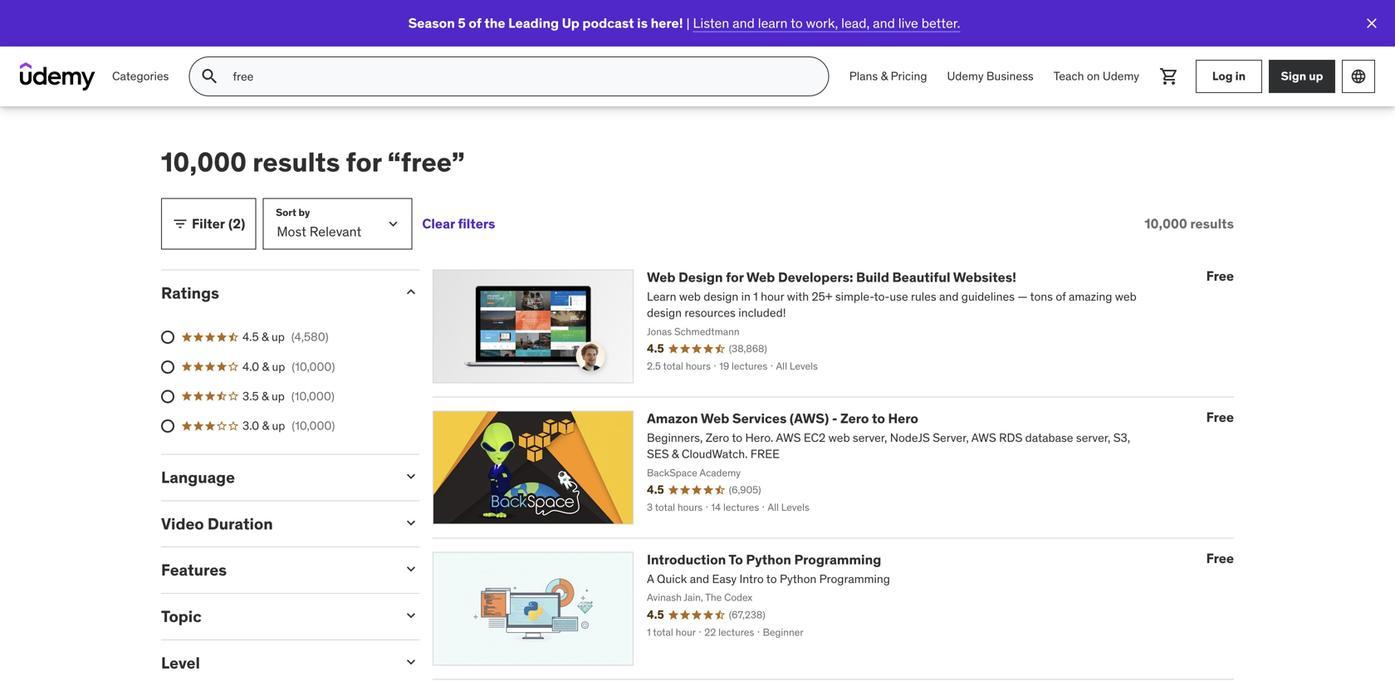 Task type: vqa. For each thing, say whether or not it's contained in the screenshot.
the
yes



Task type: locate. For each thing, give the bounding box(es) containing it.
in
[[1236, 69, 1246, 84]]

topic button
[[161, 606, 390, 626]]

0 vertical spatial 10,000
[[161, 145, 247, 179]]

video duration button
[[161, 514, 390, 534]]

log in
[[1213, 69, 1246, 84]]

level
[[161, 653, 200, 673]]

0 horizontal spatial for
[[346, 145, 382, 179]]

web
[[647, 269, 676, 286], [747, 269, 775, 286], [701, 410, 730, 427]]

(4,580)
[[292, 330, 329, 345]]

0 vertical spatial small image
[[403, 561, 420, 578]]

web right amazon in the bottom of the page
[[701, 410, 730, 427]]

business
[[987, 69, 1034, 84]]

& right the "4.5"
[[262, 330, 269, 345]]

introduction to python programming
[[647, 551, 882, 568]]

for left the "free"
[[346, 145, 382, 179]]

1 vertical spatial results
[[1191, 215, 1235, 232]]

0 vertical spatial results
[[253, 145, 340, 179]]

0 vertical spatial (10,000)
[[292, 359, 335, 374]]

categories
[[112, 69, 169, 84]]

zero
[[841, 410, 869, 427]]

&
[[881, 69, 888, 84], [262, 330, 269, 345], [262, 359, 269, 374], [262, 389, 269, 404], [262, 418, 269, 433]]

web left developers:
[[747, 269, 775, 286]]

up right 4.0
[[272, 359, 285, 374]]

small image
[[403, 561, 420, 578], [403, 607, 420, 624], [403, 654, 420, 670]]

1 udemy from the left
[[948, 69, 984, 84]]

ratings button
[[161, 283, 390, 303]]

udemy
[[948, 69, 984, 84], [1103, 69, 1140, 84]]

season 5 of the leading up podcast is here! | listen and learn to work, lead, and live better.
[[408, 14, 961, 31]]

1 vertical spatial small image
[[403, 607, 420, 624]]

& for 3.0
[[262, 418, 269, 433]]

3 free from the top
[[1207, 550, 1235, 567]]

up right 3.0
[[272, 418, 285, 433]]

small image for topic
[[403, 607, 420, 624]]

& for 3.5
[[262, 389, 269, 404]]

log in link
[[1196, 60, 1263, 93]]

(10,000) down 3.5 & up (10,000)
[[292, 418, 335, 433]]

better.
[[922, 14, 961, 31]]

udemy right on
[[1103, 69, 1140, 84]]

1 vertical spatial to
[[872, 410, 886, 427]]

& right 4.0
[[262, 359, 269, 374]]

10,000 results
[[1145, 215, 1235, 232]]

up right the "4.5"
[[272, 330, 285, 345]]

1 free from the top
[[1207, 267, 1235, 284]]

1 vertical spatial for
[[726, 269, 744, 286]]

for right design
[[726, 269, 744, 286]]

teach on udemy link
[[1044, 56, 1150, 96]]

level button
[[161, 653, 390, 673]]

small image
[[172, 216, 189, 232], [403, 284, 420, 300], [403, 468, 420, 485], [403, 515, 420, 531]]

clear filters button
[[422, 198, 496, 250]]

web design for web developers: build beautiful websites! link
[[647, 269, 1017, 286]]

free
[[1207, 267, 1235, 284], [1207, 409, 1235, 426], [1207, 550, 1235, 567]]

& right plans on the right top of page
[[881, 69, 888, 84]]

(2)
[[229, 215, 245, 232]]

udemy left business
[[948, 69, 984, 84]]

up
[[1310, 69, 1324, 84], [272, 330, 285, 345], [272, 359, 285, 374], [272, 389, 285, 404], [272, 418, 285, 433]]

web left design
[[647, 269, 676, 286]]

1 small image from the top
[[403, 561, 420, 578]]

up for 3.5 & up (10,000)
[[272, 389, 285, 404]]

and
[[733, 14, 755, 31], [873, 14, 895, 31]]

& right 3.0
[[262, 418, 269, 433]]

amazon web services (aws) - zero to hero
[[647, 410, 919, 427]]

& for 4.5
[[262, 330, 269, 345]]

web design for web developers: build beautiful websites!
[[647, 269, 1017, 286]]

listen
[[693, 14, 730, 31]]

for
[[346, 145, 382, 179], [726, 269, 744, 286]]

10,000 for 10,000 results for "free"
[[161, 145, 247, 179]]

up right the 3.5
[[272, 389, 285, 404]]

1 vertical spatial 10,000
[[1145, 215, 1188, 232]]

1 horizontal spatial results
[[1191, 215, 1235, 232]]

log
[[1213, 69, 1233, 84]]

1 horizontal spatial for
[[726, 269, 744, 286]]

1 vertical spatial (10,000)
[[292, 389, 335, 404]]

2 free from the top
[[1207, 409, 1235, 426]]

4.5
[[243, 330, 259, 345]]

4.5 & up (4,580)
[[243, 330, 329, 345]]

up right sign
[[1310, 69, 1324, 84]]

3.5
[[243, 389, 259, 404]]

0 horizontal spatial and
[[733, 14, 755, 31]]

here!
[[651, 14, 683, 31]]

choose a language image
[[1351, 68, 1368, 85]]

amazon
[[647, 410, 698, 427]]

0 horizontal spatial to
[[791, 14, 803, 31]]

1 horizontal spatial to
[[872, 410, 886, 427]]

0 horizontal spatial udemy
[[948, 69, 984, 84]]

up for 4.0 & up (10,000)
[[272, 359, 285, 374]]

categories button
[[102, 56, 179, 96]]

3.5 & up (10,000)
[[243, 389, 335, 404]]

(10,000)
[[292, 359, 335, 374], [292, 389, 335, 404], [292, 418, 335, 433]]

(10,000) up 3.0 & up (10,000)
[[292, 389, 335, 404]]

10,000 results status
[[1145, 215, 1235, 232]]

for for web
[[726, 269, 744, 286]]

1 horizontal spatial udemy
[[1103, 69, 1140, 84]]

introduction
[[647, 551, 726, 568]]

podcast
[[583, 14, 634, 31]]

Search for anything text field
[[230, 62, 809, 91]]

season
[[408, 14, 455, 31]]

1 horizontal spatial 10,000
[[1145, 215, 1188, 232]]

small image for video duration
[[403, 515, 420, 531]]

shopping cart with 0 items image
[[1160, 66, 1180, 86]]

to
[[791, 14, 803, 31], [872, 410, 886, 427]]

1 horizontal spatial and
[[873, 14, 895, 31]]

filter
[[192, 215, 225, 232]]

2 vertical spatial small image
[[403, 654, 420, 670]]

hero
[[889, 410, 919, 427]]

2 vertical spatial free
[[1207, 550, 1235, 567]]

build
[[857, 269, 890, 286]]

to right learn
[[791, 14, 803, 31]]

0 vertical spatial for
[[346, 145, 382, 179]]

and left learn
[[733, 14, 755, 31]]

0 vertical spatial to
[[791, 14, 803, 31]]

2 horizontal spatial web
[[747, 269, 775, 286]]

work,
[[806, 14, 839, 31]]

2 small image from the top
[[403, 607, 420, 624]]

3 small image from the top
[[403, 654, 420, 670]]

2 vertical spatial (10,000)
[[292, 418, 335, 433]]

close image
[[1364, 15, 1381, 32]]

0 vertical spatial free
[[1207, 267, 1235, 284]]

& for plans
[[881, 69, 888, 84]]

(10,000) down (4,580) on the left of page
[[292, 359, 335, 374]]

to right the zero
[[872, 410, 886, 427]]

10,000
[[161, 145, 247, 179], [1145, 215, 1188, 232]]

0 horizontal spatial 10,000
[[161, 145, 247, 179]]

the
[[485, 14, 506, 31]]

results for 10,000 results
[[1191, 215, 1235, 232]]

0 horizontal spatial results
[[253, 145, 340, 179]]

results
[[253, 145, 340, 179], [1191, 215, 1235, 232]]

1 vertical spatial free
[[1207, 409, 1235, 426]]

language
[[161, 467, 235, 487]]

design
[[679, 269, 723, 286]]

0 horizontal spatial web
[[647, 269, 676, 286]]

& right the 3.5
[[262, 389, 269, 404]]

(10,000) for 3.0 & up (10,000)
[[292, 418, 335, 433]]

and left the live
[[873, 14, 895, 31]]

(10,000) for 3.5 & up (10,000)
[[292, 389, 335, 404]]

10,000 results for "free"
[[161, 145, 465, 179]]

4.0 & up (10,000)
[[243, 359, 335, 374]]



Task type: describe. For each thing, give the bounding box(es) containing it.
sign up
[[1282, 69, 1324, 84]]

is
[[637, 14, 648, 31]]

for for "free"
[[346, 145, 382, 179]]

up inside sign up link
[[1310, 69, 1324, 84]]

pricing
[[891, 69, 928, 84]]

up for 4.5 & up (4,580)
[[272, 330, 285, 345]]

leading
[[509, 14, 559, 31]]

beautiful
[[893, 269, 951, 286]]

plans & pricing
[[850, 69, 928, 84]]

1 horizontal spatial web
[[701, 410, 730, 427]]

-
[[832, 410, 838, 427]]

to
[[729, 551, 743, 568]]

listen and learn to work, lead, and live better. link
[[693, 14, 961, 31]]

submit search image
[[200, 66, 220, 86]]

(10,000) for 4.0 & up (10,000)
[[292, 359, 335, 374]]

programming
[[795, 551, 882, 568]]

video
[[161, 514, 204, 534]]

teach on udemy
[[1054, 69, 1140, 84]]

3.0 & up (10,000)
[[243, 418, 335, 433]]

(aws)
[[790, 410, 829, 427]]

sign
[[1282, 69, 1307, 84]]

services
[[733, 410, 787, 427]]

duration
[[208, 514, 273, 534]]

plans
[[850, 69, 878, 84]]

live
[[899, 14, 919, 31]]

amazon web services (aws) - zero to hero link
[[647, 410, 919, 427]]

3.0
[[243, 418, 259, 433]]

up
[[562, 14, 580, 31]]

small image for level
[[403, 654, 420, 670]]

|
[[687, 14, 690, 31]]

2 udemy from the left
[[1103, 69, 1140, 84]]

developers:
[[778, 269, 854, 286]]

small image for ratings
[[403, 284, 420, 300]]

teach
[[1054, 69, 1085, 84]]

udemy business link
[[938, 56, 1044, 96]]

10,000 for 10,000 results
[[1145, 215, 1188, 232]]

udemy image
[[20, 62, 96, 91]]

small image for features
[[403, 561, 420, 578]]

5
[[458, 14, 466, 31]]

filters
[[458, 215, 496, 232]]

features button
[[161, 560, 390, 580]]

learn
[[758, 14, 788, 31]]

free for websites!
[[1207, 267, 1235, 284]]

introduction to python programming link
[[647, 551, 882, 568]]

filter (2)
[[192, 215, 245, 232]]

features
[[161, 560, 227, 580]]

free for hero
[[1207, 409, 1235, 426]]

plans & pricing link
[[840, 56, 938, 96]]

"free"
[[388, 145, 465, 179]]

of
[[469, 14, 482, 31]]

& for 4.0
[[262, 359, 269, 374]]

results for 10,000 results for "free"
[[253, 145, 340, 179]]

lead,
[[842, 14, 870, 31]]

language button
[[161, 467, 390, 487]]

udemy business
[[948, 69, 1034, 84]]

on
[[1087, 69, 1100, 84]]

python
[[746, 551, 792, 568]]

1 and from the left
[[733, 14, 755, 31]]

4.0
[[243, 359, 259, 374]]

clear
[[422, 215, 455, 232]]

clear filters
[[422, 215, 496, 232]]

small image for language
[[403, 468, 420, 485]]

2 and from the left
[[873, 14, 895, 31]]

ratings
[[161, 283, 219, 303]]

websites!
[[954, 269, 1017, 286]]

topic
[[161, 606, 202, 626]]

up for 3.0 & up (10,000)
[[272, 418, 285, 433]]

sign up link
[[1269, 60, 1336, 93]]

video duration
[[161, 514, 273, 534]]



